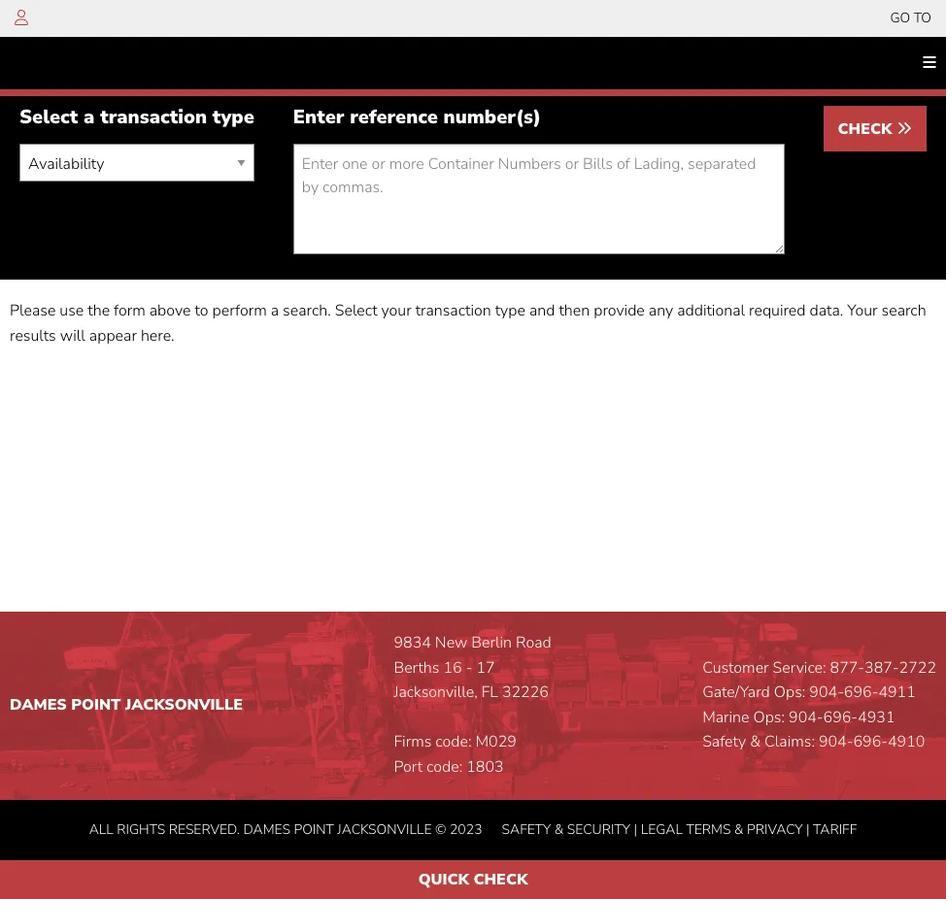 Task type: describe. For each thing, give the bounding box(es) containing it.
9834 new berlin road berths 16 - 17 jacksonville, fl 32226
[[394, 632, 552, 704]]

all rights reserved. dames point jacksonville © 2023
[[89, 820, 482, 839]]

angle double right image
[[897, 120, 912, 136]]

appear
[[89, 325, 137, 346]]

use
[[60, 300, 84, 322]]

rights
[[117, 820, 165, 839]]

4910
[[888, 732, 925, 753]]

check inside check button
[[838, 119, 897, 140]]

quick check link
[[0, 861, 946, 900]]

berlin
[[471, 632, 512, 654]]

user image
[[15, 10, 28, 25]]

0 horizontal spatial dames
[[10, 695, 67, 716]]

to
[[914, 9, 932, 27]]

privacy
[[747, 820, 803, 839]]

select a transaction type
[[19, 104, 254, 130]]

berths
[[394, 657, 440, 679]]

0 horizontal spatial point
[[71, 695, 121, 716]]

check button
[[823, 106, 927, 152]]

please use the form above to perform a search. select your transaction type and then provide any additional required data. your search results will appear here.
[[10, 300, 926, 346]]

enter
[[293, 104, 344, 130]]

go to
[[890, 9, 932, 27]]

gate/yard
[[702, 682, 770, 704]]

firms
[[394, 732, 432, 753]]

will
[[60, 325, 85, 346]]

32226
[[502, 682, 549, 704]]

1 vertical spatial code:
[[427, 757, 463, 778]]

legal terms & privacy link
[[641, 820, 803, 839]]

1 | from the left
[[634, 820, 637, 839]]

legal
[[641, 820, 683, 839]]

1 vertical spatial jacksonville
[[337, 820, 432, 839]]

1 vertical spatial dames
[[243, 820, 290, 839]]

2 vertical spatial 696-
[[853, 732, 888, 753]]

the
[[88, 300, 110, 322]]

2 | from the left
[[806, 820, 810, 839]]

type inside please use the form above to perform a search. select your transaction type and then provide any additional required data. your search results will appear here.
[[495, 300, 525, 322]]

new
[[435, 632, 468, 654]]

search
[[882, 300, 926, 322]]

reserved.
[[169, 820, 240, 839]]

bars image
[[923, 54, 936, 70]]

all
[[89, 820, 113, 839]]

Enter reference number(s) text field
[[293, 144, 784, 255]]

jacksonville,
[[394, 682, 478, 704]]

4911
[[879, 682, 916, 704]]

customer
[[702, 657, 769, 679]]

-
[[466, 657, 473, 679]]

0 vertical spatial ops:
[[774, 682, 806, 704]]

enter reference number(s)
[[293, 104, 541, 130]]

1 horizontal spatial &
[[734, 820, 744, 839]]

go
[[890, 9, 910, 27]]

1 vertical spatial ops:
[[753, 707, 785, 728]]

road
[[516, 632, 552, 654]]

16
[[443, 657, 462, 679]]

dames point jacksonville
[[10, 695, 243, 716]]

1 vertical spatial 904-
[[789, 707, 823, 728]]

1803
[[466, 757, 504, 778]]

1 vertical spatial safety
[[502, 820, 551, 839]]

0 vertical spatial 696-
[[844, 682, 879, 704]]

0 horizontal spatial &
[[554, 820, 564, 839]]



Task type: locate. For each thing, give the bounding box(es) containing it.
1 horizontal spatial dames
[[243, 820, 290, 839]]

port
[[394, 757, 423, 778]]

marine
[[702, 707, 749, 728]]

any
[[649, 300, 673, 322]]

1 horizontal spatial transaction
[[415, 300, 491, 322]]

check inside quick check link
[[474, 869, 528, 891]]

select
[[19, 104, 78, 130], [335, 300, 377, 322]]

904- up claims:
[[789, 707, 823, 728]]

claims:
[[764, 732, 815, 753]]

a
[[84, 104, 95, 130], [271, 300, 279, 322]]

904-
[[809, 682, 844, 704], [789, 707, 823, 728], [819, 732, 853, 753]]

1 horizontal spatial a
[[271, 300, 279, 322]]

1 horizontal spatial |
[[806, 820, 810, 839]]

tariff
[[813, 820, 857, 839]]

2 vertical spatial 904-
[[819, 732, 853, 753]]

reference
[[350, 104, 438, 130]]

firms code:  m029 port code:  1803
[[394, 732, 517, 778]]

your
[[847, 300, 878, 322]]

code:
[[436, 732, 472, 753], [427, 757, 463, 778]]

additional
[[677, 300, 745, 322]]

1 vertical spatial type
[[495, 300, 525, 322]]

here.
[[141, 325, 174, 346]]

transaction
[[100, 104, 207, 130], [415, 300, 491, 322]]

1 vertical spatial transaction
[[415, 300, 491, 322]]

1 vertical spatial select
[[335, 300, 377, 322]]

1 horizontal spatial select
[[335, 300, 377, 322]]

footer
[[0, 612, 946, 861]]

| left tariff
[[806, 820, 810, 839]]

form
[[114, 300, 145, 322]]

code: up 1803
[[436, 732, 472, 753]]

fl
[[481, 682, 498, 704]]

1 horizontal spatial jacksonville
[[337, 820, 432, 839]]

ops: up claims:
[[753, 707, 785, 728]]

ops: down service:
[[774, 682, 806, 704]]

search.
[[283, 300, 331, 322]]

number(s)
[[444, 104, 541, 130]]

select inside please use the form above to perform a search. select your transaction type and then provide any additional required data. your search results will appear here.
[[335, 300, 377, 322]]

0 horizontal spatial safety
[[502, 820, 551, 839]]

2 horizontal spatial &
[[750, 732, 761, 753]]

387-
[[865, 657, 899, 679]]

safety inside the customer service: 877-387-2722 gate/yard ops: 904-696-4911 marine ops: 904-696-4931 safety & claims: 904-696-4910
[[702, 732, 746, 753]]

perform
[[212, 300, 267, 322]]

data.
[[810, 300, 843, 322]]

& left claims:
[[750, 732, 761, 753]]

& left the security
[[554, 820, 564, 839]]

0 vertical spatial jacksonville
[[125, 695, 243, 716]]

1 horizontal spatial safety
[[702, 732, 746, 753]]

quick
[[418, 869, 469, 891]]

904- down 877-
[[809, 682, 844, 704]]

696-
[[844, 682, 879, 704], [823, 707, 858, 728], [853, 732, 888, 753]]

0 vertical spatial point
[[71, 695, 121, 716]]

1 vertical spatial check
[[474, 869, 528, 891]]

a inside please use the form above to perform a search. select your transaction type and then provide any additional required data. your search results will appear here.
[[271, 300, 279, 322]]

type
[[213, 104, 254, 130], [495, 300, 525, 322]]

0 vertical spatial a
[[84, 104, 95, 130]]

provide
[[594, 300, 645, 322]]

0 vertical spatial safety
[[702, 732, 746, 753]]

2023
[[450, 820, 482, 839]]

terms
[[686, 820, 731, 839]]

jacksonville
[[125, 695, 243, 716], [337, 820, 432, 839]]

check
[[838, 119, 897, 140], [474, 869, 528, 891]]

safety
[[702, 732, 746, 753], [502, 820, 551, 839]]

safety right 2023
[[502, 820, 551, 839]]

| left legal
[[634, 820, 637, 839]]

above
[[149, 300, 191, 322]]

1 horizontal spatial check
[[838, 119, 897, 140]]

ops:
[[774, 682, 806, 704], [753, 707, 785, 728]]

point
[[71, 695, 121, 716], [294, 820, 334, 839]]

& inside the customer service: 877-387-2722 gate/yard ops: 904-696-4911 marine ops: 904-696-4931 safety & claims: 904-696-4910
[[750, 732, 761, 753]]

0 horizontal spatial |
[[634, 820, 637, 839]]

and
[[529, 300, 555, 322]]

0 horizontal spatial check
[[474, 869, 528, 891]]

877-
[[830, 657, 865, 679]]

0 horizontal spatial jacksonville
[[125, 695, 243, 716]]

0 vertical spatial code:
[[436, 732, 472, 753]]

0 horizontal spatial select
[[19, 104, 78, 130]]

results
[[10, 325, 56, 346]]

2722
[[899, 657, 936, 679]]

0 horizontal spatial a
[[84, 104, 95, 130]]

0 vertical spatial 904-
[[809, 682, 844, 704]]

0 vertical spatial dames
[[10, 695, 67, 716]]

quick check
[[418, 869, 528, 891]]

m029
[[475, 732, 517, 753]]

customer service: 877-387-2722 gate/yard ops: 904-696-4911 marine ops: 904-696-4931 safety & claims: 904-696-4910
[[702, 657, 936, 753]]

service:
[[773, 657, 826, 679]]

dames
[[10, 695, 67, 716], [243, 820, 290, 839]]

security
[[567, 820, 631, 839]]

1 horizontal spatial type
[[495, 300, 525, 322]]

|
[[634, 820, 637, 839], [806, 820, 810, 839]]

code: right port
[[427, 757, 463, 778]]

&
[[750, 732, 761, 753], [554, 820, 564, 839], [734, 820, 744, 839]]

1 vertical spatial a
[[271, 300, 279, 322]]

0 horizontal spatial type
[[213, 104, 254, 130]]

footer containing 9834 new berlin road
[[0, 612, 946, 861]]

0 vertical spatial select
[[19, 104, 78, 130]]

4931
[[858, 707, 895, 728]]

& right terms
[[734, 820, 744, 839]]

tariff link
[[813, 820, 857, 839]]

your
[[381, 300, 412, 322]]

safety & security link
[[502, 820, 631, 839]]

0 vertical spatial transaction
[[100, 104, 207, 130]]

9834
[[394, 632, 431, 654]]

904- right claims:
[[819, 732, 853, 753]]

0 vertical spatial type
[[213, 104, 254, 130]]

1 horizontal spatial point
[[294, 820, 334, 839]]

then
[[559, 300, 590, 322]]

1 vertical spatial 696-
[[823, 707, 858, 728]]

1 vertical spatial point
[[294, 820, 334, 839]]

safety down marine
[[702, 732, 746, 753]]

0 vertical spatial check
[[838, 119, 897, 140]]

please
[[10, 300, 56, 322]]

type left "and"
[[495, 300, 525, 322]]

©
[[435, 820, 446, 839]]

required
[[749, 300, 806, 322]]

to
[[195, 300, 208, 322]]

0 horizontal spatial transaction
[[100, 104, 207, 130]]

17
[[476, 657, 495, 679]]

transaction inside please use the form above to perform a search. select your transaction type and then provide any additional required data. your search results will appear here.
[[415, 300, 491, 322]]

safety & security | legal terms & privacy | tariff
[[502, 820, 857, 839]]

type left enter
[[213, 104, 254, 130]]



Task type: vqa. For each thing, say whether or not it's contained in the screenshot.
©
yes



